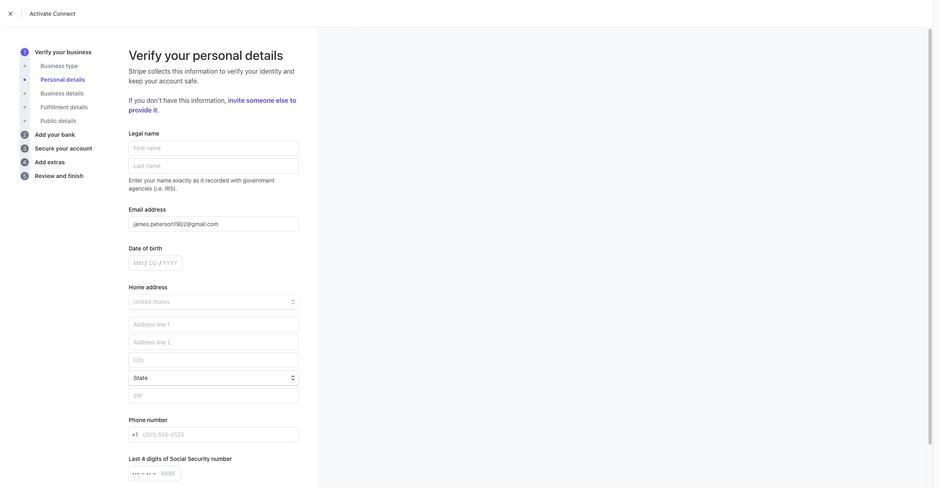 Task type: describe. For each thing, give the bounding box(es) containing it.
information,
[[191, 97, 226, 104]]

address for email address
[[145, 206, 166, 213]]

••• – •• –
[[132, 470, 156, 477]]

collects
[[148, 68, 171, 75]]

1 horizontal spatial 4
[[142, 455, 145, 462]]

date
[[129, 245, 141, 252]]

extras
[[47, 159, 65, 166]]

fulfillment details
[[40, 104, 88, 111]]

your for add your bank
[[47, 131, 60, 138]]

3
[[23, 145, 26, 152]]

it for provide
[[153, 106, 157, 114]]

details for fulfillment details
[[70, 104, 88, 111]]

if
[[129, 97, 133, 104]]

add for add your bank
[[35, 131, 46, 138]]

type
[[66, 62, 78, 69]]

Address line 2 text field
[[129, 335, 299, 350]]

enter
[[129, 177, 143, 184]]

add your bank
[[35, 131, 75, 138]]

date of birth
[[129, 245, 162, 252]]

agencies
[[129, 185, 152, 192]]

verify your personal details
[[129, 47, 283, 63]]

have
[[163, 97, 177, 104]]

safe.
[[185, 77, 199, 85]]

0 horizontal spatial of
[[143, 245, 148, 252]]

1 horizontal spatial of
[[163, 455, 169, 462]]

5
[[23, 172, 26, 179]]

activate
[[30, 10, 51, 17]]

else
[[276, 97, 289, 104]]

someone
[[246, 97, 274, 104]]

1 – from the left
[[141, 470, 145, 477]]

City text field
[[129, 353, 299, 368]]

secure your account
[[35, 145, 92, 152]]

•••
[[132, 470, 140, 477]]

as
[[193, 177, 199, 184]]

0 horizontal spatial 4
[[23, 159, 26, 166]]

details for personal details
[[66, 76, 85, 83]]

your right verify
[[245, 68, 258, 75]]

exactly
[[173, 177, 192, 184]]

email address
[[129, 206, 166, 213]]

add extras
[[35, 159, 65, 166]]

invite
[[228, 97, 245, 104]]

public
[[40, 117, 57, 124]]

personal details link
[[40, 76, 85, 84]]

fulfillment
[[40, 104, 69, 111]]

+ 1
[[132, 431, 138, 438]]

details for public details
[[58, 117, 76, 124]]

business details
[[40, 90, 84, 97]]

finish
[[68, 172, 83, 179]]

0 vertical spatial name
[[145, 130, 159, 137]]

name inside the enter your name exactly as it recorded with government agencies (i.e. irs).
[[157, 177, 171, 184]]

invite someone else to provide it
[[129, 97, 296, 114]]

secure
[[35, 145, 54, 152]]

add your bank link
[[35, 131, 75, 139]]

details for business details
[[66, 90, 84, 97]]

1 / from the left
[[145, 259, 147, 266]]

enter your name exactly as it recorded with government agencies (i.e. irs).
[[129, 177, 274, 192]]

verify your business
[[35, 49, 92, 55]]

Address line 1 text field
[[129, 317, 299, 332]]

birth
[[150, 245, 162, 252]]

add extras link
[[35, 158, 65, 166]]

verify your business link
[[35, 48, 92, 56]]

personal
[[193, 47, 242, 63]]

legal
[[129, 130, 143, 137]]

last
[[129, 455, 140, 462]]

stripe collects this information to verify your identity and keep your account safe.
[[129, 68, 294, 85]]

Email address email field
[[129, 217, 299, 232]]

last 4 digits of social security number
[[129, 455, 232, 462]]

2 / from the left
[[160, 259, 161, 266]]

account inside stripe collects this information to verify your identity and keep your account safe.
[[159, 77, 183, 85]]



Task type: locate. For each thing, give the bounding box(es) containing it.
4 right last on the left bottom
[[142, 455, 145, 462]]

it right as on the left
[[201, 177, 204, 184]]

Year text field
[[161, 256, 179, 270]]

it inside invite someone else to provide it
[[153, 106, 157, 114]]

1 vertical spatial business
[[40, 90, 64, 97]]

number
[[147, 417, 168, 423], [211, 455, 232, 462]]

0 horizontal spatial number
[[147, 417, 168, 423]]

social
[[170, 455, 186, 462]]

2 business from the top
[[40, 90, 64, 97]]

1 vertical spatial of
[[163, 455, 169, 462]]

if you don't have this information,
[[129, 97, 228, 104]]

name
[[145, 130, 159, 137], [157, 177, 171, 184]]

to left verify
[[220, 68, 226, 75]]

it for as
[[201, 177, 204, 184]]

1 horizontal spatial and
[[283, 68, 294, 75]]

verify
[[129, 47, 162, 63], [35, 49, 51, 55]]

provide
[[129, 106, 152, 114]]

public details
[[40, 117, 76, 124]]

1 horizontal spatial /
[[160, 259, 161, 266]]

public details link
[[40, 117, 76, 125]]

number right security
[[211, 455, 232, 462]]

0 horizontal spatial it
[[153, 106, 157, 114]]

activate connect
[[30, 10, 76, 17]]

business details link
[[40, 89, 84, 98]]

your down 'collects'
[[145, 77, 158, 85]]

and right identity
[[283, 68, 294, 75]]

connect
[[53, 10, 76, 17]]

this
[[172, 68, 183, 75], [179, 97, 190, 104]]

details up bank
[[58, 117, 76, 124]]

1 business from the top
[[40, 62, 64, 69]]

security
[[188, 455, 210, 462]]

your for enter your name exactly as it recorded with government agencies (i.e. irs).
[[144, 177, 156, 184]]

0 vertical spatial address
[[145, 206, 166, 213]]

it down don't
[[153, 106, 157, 114]]

0 horizontal spatial /
[[145, 259, 147, 266]]

verify for verify your business
[[35, 49, 51, 55]]

this right 'collects'
[[172, 68, 183, 75]]

1 horizontal spatial 1
[[135, 431, 138, 438]]

and inside stripe collects this information to verify your identity and keep your account safe.
[[283, 68, 294, 75]]

your for verify your personal details
[[165, 47, 190, 63]]

to inside stripe collects this information to verify your identity and keep your account safe.
[[220, 68, 226, 75]]

fulfillment details link
[[40, 103, 88, 111]]

1 add from the top
[[35, 131, 46, 138]]

0 vertical spatial 4
[[23, 159, 26, 166]]

2 add from the top
[[35, 159, 46, 166]]

verify for verify your personal details
[[129, 47, 162, 63]]

add
[[35, 131, 46, 138], [35, 159, 46, 166]]

your up business type
[[53, 49, 65, 55]]

personal
[[40, 76, 65, 83]]

1
[[23, 49, 26, 55], [135, 431, 138, 438]]

4
[[23, 159, 26, 166], [142, 455, 145, 462]]

1 vertical spatial and
[[56, 172, 67, 179]]

bank
[[61, 131, 75, 138]]

0 vertical spatial of
[[143, 245, 148, 252]]

add down secure
[[35, 159, 46, 166]]

information
[[185, 68, 218, 75]]

add for add extras
[[35, 159, 46, 166]]

review
[[35, 172, 55, 179]]

1 vertical spatial number
[[211, 455, 232, 462]]

business type link
[[40, 62, 78, 70]]

your up (i.e.
[[144, 177, 156, 184]]

with
[[231, 177, 242, 184]]

ZIP text field
[[129, 389, 299, 403]]

1 vertical spatial name
[[157, 177, 171, 184]]

irs).
[[165, 185, 177, 192]]

review and finish link
[[35, 172, 83, 180]]

your for secure your account
[[56, 145, 68, 152]]

1 horizontal spatial number
[[211, 455, 232, 462]]

business up personal at top
[[40, 62, 64, 69]]

don't
[[147, 97, 162, 104]]

of right date
[[143, 245, 148, 252]]

1 horizontal spatial it
[[201, 177, 204, 184]]

Date of birth text field
[[132, 256, 145, 270]]

••• – •• – button
[[129, 466, 156, 481]]

1 horizontal spatial account
[[159, 77, 183, 85]]

it
[[153, 106, 157, 114], [201, 177, 204, 184]]

your
[[165, 47, 190, 63], [53, 49, 65, 55], [245, 68, 258, 75], [145, 77, 158, 85], [47, 131, 60, 138], [56, 145, 68, 152], [144, 177, 156, 184]]

this right the have
[[179, 97, 190, 104]]

personal details
[[40, 76, 85, 83]]

0 vertical spatial this
[[172, 68, 183, 75]]

account down bank
[[70, 145, 92, 152]]

address
[[145, 206, 166, 213], [146, 284, 167, 291]]

Phone number telephone field
[[138, 427, 299, 442]]

verify up business type
[[35, 49, 51, 55]]

– right the ••
[[153, 470, 156, 477]]

0 vertical spatial account
[[159, 77, 183, 85]]

stripe
[[129, 68, 146, 75]]

Last name text field
[[129, 159, 299, 173]]

address right email
[[145, 206, 166, 213]]

verify
[[227, 68, 244, 75]]

0 horizontal spatial and
[[56, 172, 67, 179]]

recorded
[[206, 177, 229, 184]]

account down 'collects'
[[159, 77, 183, 85]]

business type
[[40, 62, 78, 69]]

1 vertical spatial add
[[35, 159, 46, 166]]

– left the ••
[[141, 470, 145, 477]]

you
[[134, 97, 145, 104]]

1 down phone
[[135, 431, 138, 438]]

1 vertical spatial 4
[[142, 455, 145, 462]]

business down personal at top
[[40, 90, 64, 97]]

your inside the enter your name exactly as it recorded with government agencies (i.e. irs).
[[144, 177, 156, 184]]

0 horizontal spatial to
[[220, 68, 226, 75]]

details up identity
[[245, 47, 283, 63]]

identity
[[260, 68, 282, 75]]

••
[[146, 470, 151, 477]]

verify up stripe
[[129, 47, 162, 63]]

0 horizontal spatial –
[[141, 470, 145, 477]]

home address
[[129, 284, 167, 291]]

name up (i.e.
[[157, 177, 171, 184]]

legal name
[[129, 130, 159, 137]]

name right legal
[[145, 130, 159, 137]]

.
[[157, 106, 159, 114]]

digits
[[147, 455, 162, 462]]

details down type
[[66, 76, 85, 83]]

0 horizontal spatial verify
[[35, 49, 51, 55]]

Last 4 digits of Social Security number telephone field
[[156, 466, 181, 481]]

1 vertical spatial 1
[[135, 431, 138, 438]]

business
[[40, 62, 64, 69], [40, 90, 64, 97]]

address right home
[[146, 284, 167, 291]]

and
[[283, 68, 294, 75], [56, 172, 67, 179]]

1 vertical spatial account
[[70, 145, 92, 152]]

details down the business details link on the top left of the page
[[70, 104, 88, 111]]

1 vertical spatial address
[[146, 284, 167, 291]]

0 vertical spatial 1
[[23, 49, 26, 55]]

secure your account link
[[35, 145, 92, 153]]

phone
[[129, 417, 146, 423]]

email
[[129, 206, 143, 213]]

1 vertical spatial it
[[201, 177, 204, 184]]

Legal name text field
[[129, 141, 299, 155]]

2 – from the left
[[153, 470, 156, 477]]

address for home address
[[146, 284, 167, 291]]

your for verify your business
[[53, 49, 65, 55]]

account
[[159, 77, 183, 85], [70, 145, 92, 152]]

0 vertical spatial business
[[40, 62, 64, 69]]

phone number
[[129, 417, 168, 423]]

/
[[145, 259, 147, 266], [160, 259, 161, 266]]

0 horizontal spatial account
[[70, 145, 92, 152]]

Day text field
[[147, 256, 160, 270]]

1 horizontal spatial verify
[[129, 47, 162, 63]]

your up 'collects'
[[165, 47, 190, 63]]

1 vertical spatial to
[[290, 97, 296, 104]]

keep
[[129, 77, 143, 85]]

0 vertical spatial number
[[147, 417, 168, 423]]

–
[[141, 470, 145, 477], [153, 470, 156, 477]]

/ down date of birth
[[145, 259, 147, 266]]

(i.e.
[[154, 185, 163, 192]]

add up secure
[[35, 131, 46, 138]]

your up extras
[[56, 145, 68, 152]]

+
[[132, 431, 135, 438]]

government
[[243, 177, 274, 184]]

0 vertical spatial and
[[283, 68, 294, 75]]

home
[[129, 284, 145, 291]]

of
[[143, 245, 148, 252], [163, 455, 169, 462]]

number right phone
[[147, 417, 168, 423]]

/ down birth
[[160, 259, 161, 266]]

to inside invite someone else to provide it
[[290, 97, 296, 104]]

1 horizontal spatial –
[[153, 470, 156, 477]]

business for business type
[[40, 62, 64, 69]]

it inside the enter your name exactly as it recorded with government agencies (i.e. irs).
[[201, 177, 204, 184]]

1 horizontal spatial to
[[290, 97, 296, 104]]

4 down the 3 on the left of the page
[[23, 159, 26, 166]]

business for business details
[[40, 90, 64, 97]]

of right digits
[[163, 455, 169, 462]]

0 horizontal spatial 1
[[23, 49, 26, 55]]

0 vertical spatial it
[[153, 106, 157, 114]]

0 vertical spatial add
[[35, 131, 46, 138]]

to right the else
[[290, 97, 296, 104]]

to
[[220, 68, 226, 75], [290, 97, 296, 104]]

this inside stripe collects this information to verify your identity and keep your account safe.
[[172, 68, 183, 75]]

1 left verify your business
[[23, 49, 26, 55]]

and left 'finish'
[[56, 172, 67, 179]]

0 vertical spatial to
[[220, 68, 226, 75]]

business
[[67, 49, 92, 55]]

details up fulfillment details
[[66, 90, 84, 97]]

your down "public details" link
[[47, 131, 60, 138]]

review and finish
[[35, 172, 83, 179]]

invite someone else to provide it button
[[129, 97, 296, 114]]

1 vertical spatial this
[[179, 97, 190, 104]]

2
[[23, 131, 26, 138]]



Task type: vqa. For each thing, say whether or not it's contained in the screenshot.
directly
no



